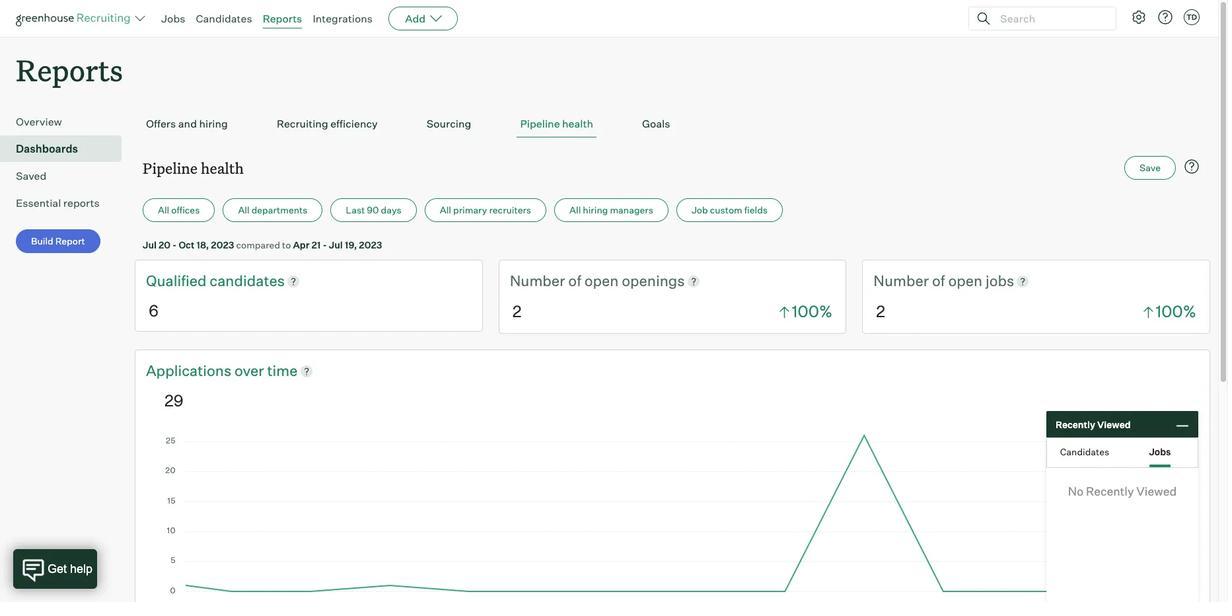 Task type: vqa. For each thing, say whether or not it's contained in the screenshot.
second Jul from the right
yes



Task type: describe. For each thing, give the bounding box(es) containing it.
recruiting efficiency button
[[274, 110, 381, 138]]

21
[[312, 239, 321, 251]]

1 jul from the left
[[143, 239, 157, 251]]

offers and hiring
[[146, 117, 228, 130]]

recently viewed
[[1056, 419, 1131, 430]]

openings
[[622, 272, 685, 290]]

all primary recruiters button
[[425, 198, 547, 222]]

tab list containing candidates
[[1047, 438, 1198, 467]]

essential
[[16, 196, 61, 210]]

build report
[[31, 235, 85, 247]]

saved link
[[16, 168, 116, 184]]

1 horizontal spatial candidates
[[1060, 446, 1110, 457]]

faq image
[[1184, 159, 1200, 175]]

integrations link
[[313, 12, 373, 25]]

time
[[267, 361, 298, 379]]

all departments
[[238, 204, 308, 216]]

number of open for openings
[[510, 272, 622, 290]]

1 vertical spatial reports
[[16, 50, 123, 89]]

0 horizontal spatial candidates
[[196, 12, 252, 25]]

29
[[165, 390, 184, 410]]

all hiring managers button
[[554, 198, 669, 222]]

0 vertical spatial recently
[[1056, 419, 1096, 430]]

over
[[235, 361, 264, 379]]

jobs inside tab list
[[1149, 446, 1171, 457]]

number for openings
[[510, 272, 565, 290]]

100% for openings
[[792, 302, 833, 321]]

goals button
[[639, 110, 674, 138]]

add
[[405, 12, 426, 25]]

candidates link
[[210, 271, 285, 291]]

2 - from the left
[[323, 239, 327, 251]]

recruiting efficiency
[[277, 117, 378, 130]]

number of open for jobs
[[874, 272, 986, 290]]

candidates
[[210, 272, 285, 290]]

overview link
[[16, 114, 116, 130]]

jul 20 - oct 18, 2023 compared to apr 21 - jul 19, 2023
[[143, 239, 382, 251]]

last
[[346, 204, 365, 216]]

offers
[[146, 117, 176, 130]]

greenhouse recruiting image
[[16, 11, 135, 26]]

td button
[[1182, 7, 1203, 28]]

all offices
[[158, 204, 200, 216]]

add button
[[389, 7, 458, 30]]

efficiency
[[331, 117, 378, 130]]

and
[[178, 117, 197, 130]]

of for jobs
[[932, 272, 945, 290]]

goals
[[642, 117, 670, 130]]

open for openings
[[585, 272, 619, 290]]

jobs link
[[161, 12, 185, 25]]

qualified link
[[146, 271, 210, 291]]

90
[[367, 204, 379, 216]]

last 90 days
[[346, 204, 402, 216]]

custom
[[710, 204, 743, 216]]

1 2023 from the left
[[211, 239, 234, 251]]

1 horizontal spatial viewed
[[1137, 484, 1177, 498]]

pipeline health inside button
[[520, 117, 593, 130]]

offices
[[171, 204, 200, 216]]

dashboards
[[16, 142, 78, 155]]

no recently viewed
[[1068, 484, 1177, 498]]

applications
[[146, 361, 232, 379]]

overview
[[16, 115, 62, 128]]

dashboards link
[[16, 141, 116, 157]]

1 horizontal spatial reports
[[263, 12, 302, 25]]

candidates link
[[196, 12, 252, 25]]

build
[[31, 235, 53, 247]]

applications over
[[146, 361, 267, 379]]

1 vertical spatial pipeline health
[[143, 158, 244, 178]]

apr
[[293, 239, 310, 251]]

compared
[[236, 239, 280, 251]]

essential reports
[[16, 196, 100, 210]]

departments
[[252, 204, 308, 216]]

all departments button
[[223, 198, 323, 222]]



Task type: locate. For each thing, give the bounding box(es) containing it.
18,
[[196, 239, 209, 251]]

1 horizontal spatial health
[[562, 117, 593, 130]]

xychart image
[[165, 431, 1181, 602]]

0 vertical spatial tab list
[[143, 110, 1203, 138]]

all left 'offices'
[[158, 204, 169, 216]]

0 horizontal spatial jul
[[143, 239, 157, 251]]

all left the "primary"
[[440, 204, 451, 216]]

number
[[510, 272, 565, 290], [874, 272, 929, 290]]

0 horizontal spatial jobs
[[161, 12, 185, 25]]

0 horizontal spatial open
[[585, 272, 619, 290]]

0 vertical spatial hiring
[[199, 117, 228, 130]]

build report button
[[16, 229, 100, 253]]

2023
[[211, 239, 234, 251], [359, 239, 382, 251]]

report
[[55, 235, 85, 247]]

hiring right and
[[199, 117, 228, 130]]

1 vertical spatial pipeline
[[143, 158, 198, 178]]

jobs left candidates link
[[161, 12, 185, 25]]

2 number from the left
[[874, 272, 929, 290]]

all
[[158, 204, 169, 216], [238, 204, 250, 216], [440, 204, 451, 216], [570, 204, 581, 216]]

0 vertical spatial health
[[562, 117, 593, 130]]

1 horizontal spatial 2023
[[359, 239, 382, 251]]

candidates down the recently viewed
[[1060, 446, 1110, 457]]

0 horizontal spatial pipeline
[[143, 158, 198, 178]]

pipeline inside button
[[520, 117, 560, 130]]

jul left 19,
[[329, 239, 343, 251]]

last 90 days button
[[331, 198, 417, 222]]

hiring inside all hiring managers button
[[583, 204, 608, 216]]

0 horizontal spatial pipeline health
[[143, 158, 244, 178]]

all for all offices
[[158, 204, 169, 216]]

6
[[149, 301, 159, 320]]

qualified
[[146, 272, 210, 290]]

jobs
[[161, 12, 185, 25], [1149, 446, 1171, 457]]

- right 20
[[173, 239, 177, 251]]

open left jobs
[[949, 272, 983, 290]]

configure image
[[1131, 9, 1147, 25]]

number for jobs
[[874, 272, 929, 290]]

0 horizontal spatial reports
[[16, 50, 123, 89]]

2 2 from the left
[[876, 302, 886, 321]]

- right 21
[[323, 239, 327, 251]]

1 horizontal spatial -
[[323, 239, 327, 251]]

jobs up "no recently viewed"
[[1149, 446, 1171, 457]]

days
[[381, 204, 402, 216]]

1 open from the left
[[585, 272, 619, 290]]

viewed
[[1098, 419, 1131, 430], [1137, 484, 1177, 498]]

0 vertical spatial viewed
[[1098, 419, 1131, 430]]

0 vertical spatial candidates
[[196, 12, 252, 25]]

19,
[[345, 239, 357, 251]]

open
[[585, 272, 619, 290], [949, 272, 983, 290]]

all for all departments
[[238, 204, 250, 216]]

jul
[[143, 239, 157, 251], [329, 239, 343, 251]]

1 horizontal spatial pipeline
[[520, 117, 560, 130]]

1 vertical spatial recently
[[1086, 484, 1134, 498]]

2 all from the left
[[238, 204, 250, 216]]

reports link
[[263, 12, 302, 25]]

2 for jobs
[[876, 302, 886, 321]]

0 horizontal spatial 100%
[[792, 302, 833, 321]]

0 horizontal spatial -
[[173, 239, 177, 251]]

reports down 'greenhouse recruiting' image
[[16, 50, 123, 89]]

integrations
[[313, 12, 373, 25]]

job
[[692, 204, 708, 216]]

primary
[[453, 204, 487, 216]]

1 vertical spatial candidates
[[1060, 446, 1110, 457]]

all offices button
[[143, 198, 215, 222]]

all hiring managers
[[570, 204, 653, 216]]

sourcing
[[427, 117, 471, 130]]

pipeline health
[[520, 117, 593, 130], [143, 158, 244, 178]]

1 vertical spatial jobs
[[1149, 446, 1171, 457]]

sourcing button
[[423, 110, 475, 138]]

all primary recruiters
[[440, 204, 531, 216]]

oct
[[179, 239, 195, 251]]

1 of from the left
[[569, 272, 582, 290]]

managers
[[610, 204, 653, 216]]

1 number from the left
[[510, 272, 565, 290]]

no
[[1068, 484, 1084, 498]]

saved
[[16, 169, 46, 183]]

20
[[159, 239, 171, 251]]

candidates right jobs "link"
[[196, 12, 252, 25]]

-
[[173, 239, 177, 251], [323, 239, 327, 251]]

recruiters
[[489, 204, 531, 216]]

hiring
[[199, 117, 228, 130], [583, 204, 608, 216]]

2 2023 from the left
[[359, 239, 382, 251]]

0 vertical spatial jobs
[[161, 12, 185, 25]]

0 horizontal spatial number of open
[[510, 272, 622, 290]]

open left openings
[[585, 272, 619, 290]]

open for jobs
[[949, 272, 983, 290]]

recruiting
[[277, 117, 328, 130]]

1 100% from the left
[[792, 302, 833, 321]]

1 horizontal spatial open
[[949, 272, 983, 290]]

1 horizontal spatial jobs
[[1149, 446, 1171, 457]]

100%
[[792, 302, 833, 321], [1156, 302, 1197, 321]]

jobs
[[986, 272, 1015, 290]]

essential reports link
[[16, 195, 116, 211]]

td button
[[1184, 9, 1200, 25]]

2023 right the "18,"
[[211, 239, 234, 251]]

1 horizontal spatial of
[[932, 272, 945, 290]]

health inside button
[[562, 117, 593, 130]]

all for all primary recruiters
[[440, 204, 451, 216]]

all left departments
[[238, 204, 250, 216]]

reports
[[263, 12, 302, 25], [16, 50, 123, 89]]

1 vertical spatial hiring
[[583, 204, 608, 216]]

save button
[[1125, 156, 1176, 180]]

1 - from the left
[[173, 239, 177, 251]]

1 horizontal spatial number of open
[[874, 272, 986, 290]]

0 horizontal spatial 2023
[[211, 239, 234, 251]]

1 vertical spatial tab list
[[1047, 438, 1198, 467]]

1 vertical spatial viewed
[[1137, 484, 1177, 498]]

4 all from the left
[[570, 204, 581, 216]]

all left the managers
[[570, 204, 581, 216]]

offers and hiring button
[[143, 110, 231, 138]]

applications link
[[146, 361, 235, 381]]

job custom fields button
[[677, 198, 783, 222]]

0 vertical spatial pipeline
[[520, 117, 560, 130]]

1 all from the left
[[158, 204, 169, 216]]

td
[[1187, 13, 1197, 22]]

2 100% from the left
[[1156, 302, 1197, 321]]

save
[[1140, 162, 1161, 173]]

job custom fields
[[692, 204, 768, 216]]

all inside 'button'
[[440, 204, 451, 216]]

all for all hiring managers
[[570, 204, 581, 216]]

of
[[569, 272, 582, 290], [932, 272, 945, 290]]

reports right candidates link
[[263, 12, 302, 25]]

time link
[[267, 361, 298, 381]]

1 horizontal spatial number
[[874, 272, 929, 290]]

of for openings
[[569, 272, 582, 290]]

1 2 from the left
[[513, 302, 522, 321]]

1 vertical spatial health
[[201, 158, 244, 178]]

pipeline
[[520, 117, 560, 130], [143, 158, 198, 178]]

hiring left the managers
[[583, 204, 608, 216]]

0 horizontal spatial of
[[569, 272, 582, 290]]

2 of from the left
[[932, 272, 945, 290]]

1 horizontal spatial 100%
[[1156, 302, 1197, 321]]

1 horizontal spatial 2
[[876, 302, 886, 321]]

2 number of open from the left
[[874, 272, 986, 290]]

3 all from the left
[[440, 204, 451, 216]]

recently
[[1056, 419, 1096, 430], [1086, 484, 1134, 498]]

0 horizontal spatial health
[[201, 158, 244, 178]]

0 vertical spatial pipeline health
[[520, 117, 593, 130]]

fields
[[745, 204, 768, 216]]

jul left 20
[[143, 239, 157, 251]]

health
[[562, 117, 593, 130], [201, 158, 244, 178]]

1 horizontal spatial pipeline health
[[520, 117, 593, 130]]

pipeline health button
[[517, 110, 597, 138]]

Search text field
[[997, 9, 1104, 28]]

1 horizontal spatial hiring
[[583, 204, 608, 216]]

2023 right 19,
[[359, 239, 382, 251]]

0 horizontal spatial number
[[510, 272, 565, 290]]

number of open
[[510, 272, 622, 290], [874, 272, 986, 290]]

0 vertical spatial reports
[[263, 12, 302, 25]]

to
[[282, 239, 291, 251]]

1 number of open from the left
[[510, 272, 622, 290]]

0 horizontal spatial 2
[[513, 302, 522, 321]]

tab list containing offers and hiring
[[143, 110, 1203, 138]]

candidates
[[196, 12, 252, 25], [1060, 446, 1110, 457]]

tab list
[[143, 110, 1203, 138], [1047, 438, 1198, 467]]

0 horizontal spatial viewed
[[1098, 419, 1131, 430]]

100% for jobs
[[1156, 302, 1197, 321]]

all inside button
[[158, 204, 169, 216]]

reports
[[63, 196, 100, 210]]

1 horizontal spatial jul
[[329, 239, 343, 251]]

2 for openings
[[513, 302, 522, 321]]

2 open from the left
[[949, 272, 983, 290]]

hiring inside offers and hiring button
[[199, 117, 228, 130]]

over link
[[235, 361, 267, 381]]

2 jul from the left
[[329, 239, 343, 251]]

0 horizontal spatial hiring
[[199, 117, 228, 130]]



